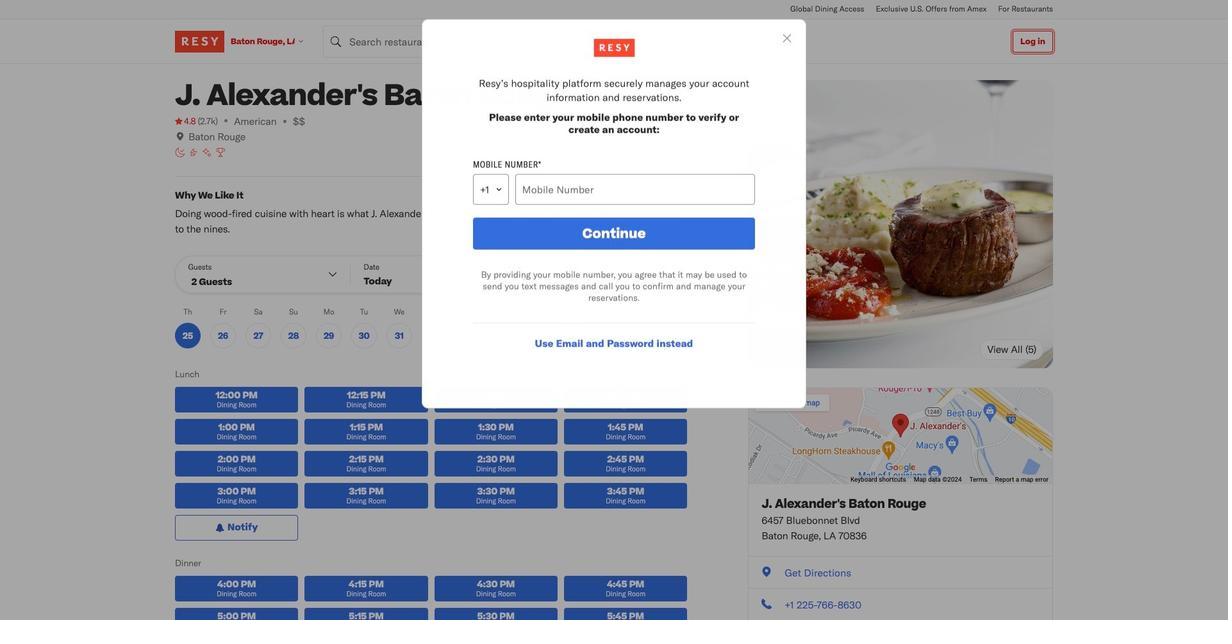Task type: describe. For each thing, give the bounding box(es) containing it.
(2.7k) reviews element
[[198, 115, 218, 128]]

new on resy image
[[202, 148, 212, 158]]

resy logo image
[[594, 39, 635, 57]]

4.8 out of 5 stars image
[[175, 115, 196, 128]]

close image
[[782, 33, 793, 44]]



Task type: locate. For each thing, give the bounding box(es) containing it.
Search restaurants, cuisines, etc. text field
[[323, 25, 548, 57]]

Mobile Number telephone field
[[515, 174, 756, 205]]

climbing image
[[189, 148, 199, 158]]

None field
[[323, 25, 548, 57]]



Task type: vqa. For each thing, say whether or not it's contained in the screenshot.
Close image
yes



